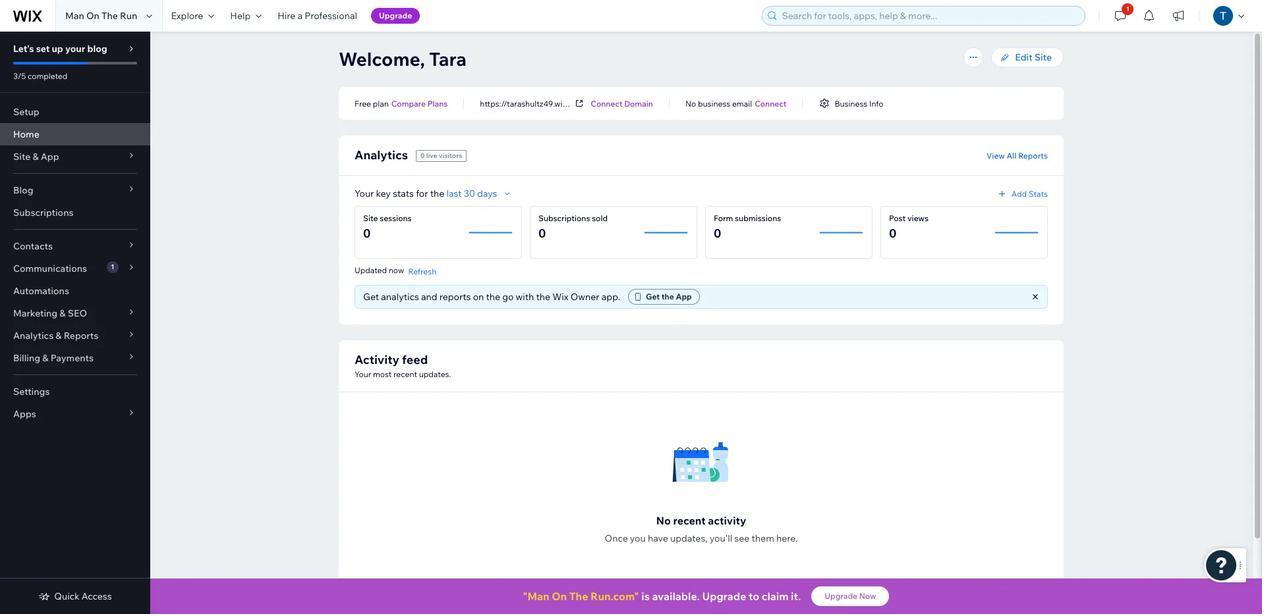 Task type: describe. For each thing, give the bounding box(es) containing it.
the right the for at the left of the page
[[430, 188, 444, 200]]

0 left live
[[421, 152, 425, 160]]

quick
[[54, 591, 80, 603]]

subscriptions for subscriptions sold
[[538, 214, 590, 223]]

no business email connect
[[685, 99, 787, 108]]

upgrade for upgrade
[[379, 11, 412, 20]]

days
[[477, 188, 497, 200]]

help
[[230, 10, 251, 22]]

wix
[[552, 291, 568, 303]]

post
[[889, 214, 906, 223]]

setup
[[13, 106, 39, 118]]

marketing & seo button
[[0, 303, 150, 325]]

recent inside activity feed your most recent updates.
[[394, 370, 417, 380]]

compare
[[391, 99, 426, 108]]

blog
[[87, 43, 107, 55]]

app.
[[602, 291, 620, 303]]

apps
[[13, 409, 36, 420]]

all
[[1007, 151, 1017, 160]]

home link
[[0, 123, 150, 146]]

the for run
[[101, 10, 118, 22]]

on-
[[619, 99, 631, 108]]

and
[[421, 291, 437, 303]]

& for site
[[33, 151, 39, 163]]

settings
[[13, 386, 50, 398]]

claim
[[762, 591, 789, 604]]

subscriptions sold
[[538, 214, 608, 223]]

submissions
[[735, 214, 781, 223]]

view
[[987, 151, 1005, 160]]

contacts
[[13, 241, 53, 252]]

email
[[732, 99, 752, 108]]

business
[[698, 99, 730, 108]]

site & app button
[[0, 146, 150, 168]]

3/5 completed
[[13, 71, 67, 81]]

no for recent
[[656, 515, 671, 528]]

welcome, tara
[[339, 47, 467, 71]]

subscriptions for subscriptions
[[13, 207, 73, 219]]

stats
[[393, 188, 414, 200]]

edit site
[[1015, 51, 1052, 63]]

live
[[426, 152, 437, 160]]

the inside get the app button
[[662, 292, 674, 302]]

here.
[[776, 533, 798, 545]]

reports
[[439, 291, 471, 303]]

2 connect from the left
[[755, 99, 787, 108]]

0 live visitors
[[421, 152, 462, 160]]

updated now refresh
[[355, 266, 436, 276]]

the-
[[631, 99, 646, 108]]

seo
[[68, 308, 87, 320]]

visitors
[[439, 152, 462, 160]]

0 for form submissions
[[714, 226, 721, 241]]

recent inside no recent activity once you have updates, you'll see them here.
[[673, 515, 706, 528]]

3/5
[[13, 71, 26, 81]]

analytics & reports
[[13, 330, 98, 342]]

on
[[473, 291, 484, 303]]

it.
[[791, 591, 801, 604]]

you'll
[[710, 533, 732, 545]]

with
[[516, 291, 534, 303]]

activity feed your most recent updates.
[[355, 353, 451, 380]]

once
[[605, 533, 628, 545]]

1 your from the top
[[355, 188, 374, 200]]

your inside activity feed your most recent updates.
[[355, 370, 371, 380]]

connect domain link
[[591, 98, 653, 109]]

have
[[648, 533, 668, 545]]

get the app button
[[628, 289, 700, 305]]

& for analytics
[[56, 330, 62, 342]]

them
[[752, 533, 774, 545]]

updates,
[[670, 533, 708, 545]]

activity
[[708, 515, 746, 528]]

upgrade button
[[371, 8, 420, 24]]

feed
[[402, 353, 428, 368]]

settings link
[[0, 381, 150, 403]]

activity
[[355, 353, 399, 368]]

0 for subscriptions sold
[[538, 226, 546, 241]]

you
[[630, 533, 646, 545]]

now
[[389, 266, 404, 275]]

hire a professional link
[[270, 0, 365, 32]]

welcome,
[[339, 47, 425, 71]]

run
[[120, 10, 137, 22]]

site inside edit site link
[[1035, 51, 1052, 63]]

updates.
[[419, 370, 451, 380]]

help button
[[222, 0, 270, 32]]

payments
[[51, 353, 94, 364]]

upgrade now
[[825, 592, 876, 602]]

reports for view all reports
[[1018, 151, 1048, 160]]

business
[[835, 99, 867, 108]]

last 30 days button
[[446, 188, 513, 200]]

the for run.com"
[[569, 591, 588, 604]]

upgrade now button
[[812, 587, 889, 607]]

form
[[714, 214, 733, 223]]

owner
[[571, 291, 600, 303]]

refresh button
[[408, 266, 436, 277]]

analytics for analytics & reports
[[13, 330, 54, 342]]

plan
[[373, 99, 389, 108]]

marketing & seo
[[13, 308, 87, 320]]



Task type: locate. For each thing, give the bounding box(es) containing it.
the right app.
[[662, 292, 674, 302]]

the
[[101, 10, 118, 22], [569, 591, 588, 604]]

0 horizontal spatial recent
[[394, 370, 417, 380]]

2 horizontal spatial site
[[1035, 51, 1052, 63]]

0 horizontal spatial analytics
[[13, 330, 54, 342]]

0 for post views
[[889, 226, 897, 241]]

get
[[363, 291, 379, 303], [646, 292, 660, 302]]

0 down the post
[[889, 226, 897, 241]]

analytics & reports button
[[0, 325, 150, 347]]

recent down feed
[[394, 370, 417, 380]]

edit
[[1015, 51, 1033, 63]]

& inside popup button
[[42, 353, 48, 364]]

available.
[[652, 591, 700, 604]]

add
[[1012, 189, 1027, 199]]

billing
[[13, 353, 40, 364]]

professional
[[305, 10, 357, 22]]

0 vertical spatial on
[[86, 10, 99, 22]]

1 vertical spatial site
[[13, 151, 30, 163]]

1 inside sidebar element
[[111, 263, 114, 272]]

0 vertical spatial analytics
[[355, 148, 408, 163]]

site
[[1035, 51, 1052, 63], [13, 151, 30, 163], [363, 214, 378, 223]]

on
[[86, 10, 99, 22], [552, 591, 567, 604]]

app inside dropdown button
[[41, 151, 59, 163]]

your left most
[[355, 370, 371, 380]]

1 horizontal spatial 1
[[1126, 5, 1129, 13]]

1 vertical spatial on
[[552, 591, 567, 604]]

subscriptions link
[[0, 202, 150, 224]]

quick access button
[[38, 591, 112, 603]]

1 vertical spatial reports
[[64, 330, 98, 342]]

on for "man
[[552, 591, 567, 604]]

billing & payments button
[[0, 347, 150, 370]]

site sessions
[[363, 214, 412, 223]]

run
[[646, 99, 658, 108]]

app inside button
[[676, 292, 692, 302]]

analytics up key
[[355, 148, 408, 163]]

reports for analytics & reports
[[64, 330, 98, 342]]

0 horizontal spatial reports
[[64, 330, 98, 342]]

1 vertical spatial analytics
[[13, 330, 54, 342]]

get right app.
[[646, 292, 660, 302]]

site for site & app
[[13, 151, 30, 163]]

man on the run
[[65, 10, 137, 22]]

1 horizontal spatial no
[[685, 99, 696, 108]]

site for site sessions
[[363, 214, 378, 223]]

recent
[[394, 370, 417, 380], [673, 515, 706, 528]]

go
[[502, 291, 514, 303]]

0 vertical spatial site
[[1035, 51, 1052, 63]]

your left key
[[355, 188, 374, 200]]

1 horizontal spatial subscriptions
[[538, 214, 590, 223]]

0 vertical spatial your
[[355, 188, 374, 200]]

1 horizontal spatial recent
[[673, 515, 706, 528]]

https://tarashultz49.wixsite.com/man-on-the-run
[[480, 99, 658, 108]]

& left the seo on the bottom of the page
[[60, 308, 66, 320]]

no for business
[[685, 99, 696, 108]]

your
[[65, 43, 85, 55]]

on right man
[[86, 10, 99, 22]]

is
[[641, 591, 650, 604]]

on right "man
[[552, 591, 567, 604]]

2 vertical spatial site
[[363, 214, 378, 223]]

stats
[[1029, 189, 1048, 199]]

upgrade left the now on the right of page
[[825, 592, 857, 602]]

get for get analytics and reports on the go with the wix owner app.
[[363, 291, 379, 303]]

1 vertical spatial the
[[569, 591, 588, 604]]

get for get the app
[[646, 292, 660, 302]]

https://tarashultz49.wixsite.com/man-
[[480, 99, 619, 108]]

billing & payments
[[13, 353, 94, 364]]

subscriptions down blog
[[13, 207, 73, 219]]

analytics inside popup button
[[13, 330, 54, 342]]

1 vertical spatial recent
[[673, 515, 706, 528]]

upgrade inside button
[[825, 592, 857, 602]]

connect domain
[[591, 99, 653, 108]]

tara
[[429, 47, 467, 71]]

1 vertical spatial 1
[[111, 263, 114, 272]]

0 vertical spatial app
[[41, 151, 59, 163]]

compare plans link
[[391, 98, 448, 109]]

for
[[416, 188, 428, 200]]

on for man
[[86, 10, 99, 22]]

reports inside popup button
[[64, 330, 98, 342]]

0 horizontal spatial 1
[[111, 263, 114, 272]]

no inside no recent activity once you have updates, you'll see them here.
[[656, 515, 671, 528]]

analytics
[[381, 291, 419, 303]]

reports inside button
[[1018, 151, 1048, 160]]

site inside site & app dropdown button
[[13, 151, 30, 163]]

1 connect from the left
[[591, 99, 623, 108]]

1 horizontal spatial get
[[646, 292, 660, 302]]

hire a professional
[[278, 10, 357, 22]]

connect link
[[755, 98, 787, 109]]

1 horizontal spatial reports
[[1018, 151, 1048, 160]]

upgrade left to
[[702, 591, 746, 604]]

0 horizontal spatial upgrade
[[379, 11, 412, 20]]

business info
[[835, 99, 883, 108]]

domain
[[624, 99, 653, 108]]

sold
[[592, 214, 608, 223]]

the left wix
[[536, 291, 550, 303]]

connect left the-
[[591, 99, 623, 108]]

sidebar element
[[0, 32, 150, 615]]

app
[[41, 151, 59, 163], [676, 292, 692, 302]]

no
[[685, 99, 696, 108], [656, 515, 671, 528]]

& for marketing
[[60, 308, 66, 320]]

app for site & app
[[41, 151, 59, 163]]

1 vertical spatial your
[[355, 370, 371, 380]]

& down home
[[33, 151, 39, 163]]

reports right all
[[1018, 151, 1048, 160]]

upgrade up welcome, tara
[[379, 11, 412, 20]]

recent up updates,
[[673, 515, 706, 528]]

& right billing at the bottom left of the page
[[42, 353, 48, 364]]

0
[[421, 152, 425, 160], [363, 226, 371, 241], [538, 226, 546, 241], [714, 226, 721, 241], [889, 226, 897, 241]]

communications
[[13, 263, 87, 275]]

2 horizontal spatial upgrade
[[825, 592, 857, 602]]

the right on
[[486, 291, 500, 303]]

0 horizontal spatial on
[[86, 10, 99, 22]]

0 for site sessions
[[363, 226, 371, 241]]

2 your from the top
[[355, 370, 371, 380]]

sessions
[[380, 214, 412, 223]]

see
[[734, 533, 750, 545]]

home
[[13, 129, 39, 140]]

0 down form
[[714, 226, 721, 241]]

0 vertical spatial reports
[[1018, 151, 1048, 160]]

site right edit
[[1035, 51, 1052, 63]]

edit site link
[[991, 47, 1064, 67]]

set
[[36, 43, 50, 55]]

0 horizontal spatial connect
[[591, 99, 623, 108]]

run.com"
[[591, 591, 639, 604]]

analytics
[[355, 148, 408, 163], [13, 330, 54, 342]]

30
[[464, 188, 475, 200]]

& up billing & payments at bottom
[[56, 330, 62, 342]]

post views
[[889, 214, 929, 223]]

blog button
[[0, 179, 150, 202]]

blog
[[13, 185, 33, 196]]

0 horizontal spatial subscriptions
[[13, 207, 73, 219]]

& for billing
[[42, 353, 48, 364]]

1 horizontal spatial on
[[552, 591, 567, 604]]

your
[[355, 188, 374, 200], [355, 370, 371, 380]]

get inside button
[[646, 292, 660, 302]]

0 vertical spatial 1
[[1126, 5, 1129, 13]]

view all reports button
[[987, 150, 1048, 161]]

0 down the site sessions
[[363, 226, 371, 241]]

free plan compare plans
[[355, 99, 448, 108]]

0 vertical spatial the
[[101, 10, 118, 22]]

hire
[[278, 10, 295, 22]]

1 vertical spatial app
[[676, 292, 692, 302]]

1 horizontal spatial app
[[676, 292, 692, 302]]

access
[[82, 591, 112, 603]]

site & app
[[13, 151, 59, 163]]

1
[[1126, 5, 1129, 13], [111, 263, 114, 272]]

0 down subscriptions sold
[[538, 226, 546, 241]]

view all reports
[[987, 151, 1048, 160]]

subscriptions inside sidebar element
[[13, 207, 73, 219]]

automations link
[[0, 280, 150, 303]]

let's set up your blog
[[13, 43, 107, 55]]

plans
[[428, 99, 448, 108]]

no up have
[[656, 515, 671, 528]]

subscriptions left sold
[[538, 214, 590, 223]]

last
[[446, 188, 462, 200]]

0 horizontal spatial get
[[363, 291, 379, 303]]

1 horizontal spatial connect
[[755, 99, 787, 108]]

info
[[869, 99, 883, 108]]

1 horizontal spatial site
[[363, 214, 378, 223]]

1 horizontal spatial analytics
[[355, 148, 408, 163]]

0 horizontal spatial no
[[656, 515, 671, 528]]

0 horizontal spatial site
[[13, 151, 30, 163]]

marketing
[[13, 308, 57, 320]]

upgrade inside "button"
[[379, 11, 412, 20]]

upgrade for upgrade now
[[825, 592, 857, 602]]

no recent activity once you have updates, you'll see them here.
[[605, 515, 798, 545]]

app for get the app
[[676, 292, 692, 302]]

& inside dropdown button
[[33, 151, 39, 163]]

add stats button
[[996, 188, 1048, 200]]

1 horizontal spatial the
[[569, 591, 588, 604]]

site left sessions
[[363, 214, 378, 223]]

up
[[52, 43, 63, 55]]

0 vertical spatial no
[[685, 99, 696, 108]]

0 horizontal spatial app
[[41, 151, 59, 163]]

Search for tools, apps, help & more... field
[[778, 7, 1081, 25]]

the left run
[[101, 10, 118, 22]]

1 vertical spatial no
[[656, 515, 671, 528]]

let's
[[13, 43, 34, 55]]

reports down the seo on the bottom of the page
[[64, 330, 98, 342]]

analytics down marketing
[[13, 330, 54, 342]]

analytics for analytics
[[355, 148, 408, 163]]

site down home
[[13, 151, 30, 163]]

connect right email
[[755, 99, 787, 108]]

"man on the run.com" is available. upgrade to claim it.
[[523, 591, 801, 604]]

0 horizontal spatial the
[[101, 10, 118, 22]]

1 horizontal spatial upgrade
[[702, 591, 746, 604]]

0 vertical spatial recent
[[394, 370, 417, 380]]

https://tarashultz49.wixsite.com/man-on-the-run link
[[480, 98, 658, 111]]

the left run.com" at the bottom
[[569, 591, 588, 604]]

setup link
[[0, 101, 150, 123]]

get down 'updated' on the left top of page
[[363, 291, 379, 303]]

no left the business
[[685, 99, 696, 108]]

last 30 days
[[446, 188, 497, 200]]



Task type: vqa. For each thing, say whether or not it's contained in the screenshot.
the go
yes



